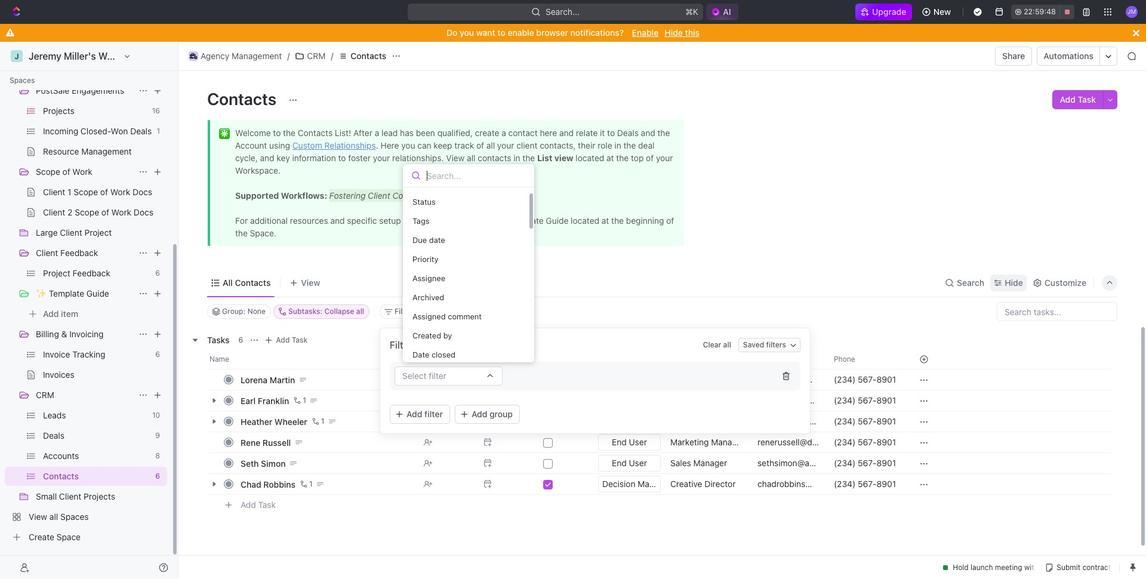 Task type: vqa. For each thing, say whether or not it's contained in the screenshot.
tree
yes



Task type: describe. For each thing, give the bounding box(es) containing it.
scope
[[36, 167, 60, 177]]

engagements
[[72, 85, 124, 96]]

chad
[[241, 479, 261, 489]]

group
[[490, 409, 513, 419]]

all contacts link
[[220, 274, 271, 291]]

filter for add filter
[[425, 409, 443, 419]]

add down chad at left bottom
[[241, 500, 256, 510]]

archived
[[413, 292, 445, 302]]

search...
[[546, 7, 580, 17]]

clear
[[703, 340, 722, 349]]

due date
[[413, 235, 445, 245]]

billing & invoicing link
[[36, 325, 134, 344]]

0 vertical spatial crm
[[307, 51, 326, 61]]

do you want to enable browser notifications? enable hide this
[[447, 27, 700, 38]]

creative director
[[671, 479, 736, 489]]

1 button for chad robbins
[[298, 478, 315, 490]]

1 for heather wheeler
[[321, 417, 325, 426]]

(234) 567-8901 for renerussell@dogdojo.com
[[834, 437, 896, 447]]

invoicing
[[69, 329, 104, 339]]

(234) for sethsimon@acme.com
[[834, 458, 856, 468]]

search
[[957, 277, 985, 288]]

0 vertical spatial agency management
[[201, 51, 282, 61]]

(234) 567-8901 link for heatherwheeler@dogdojo.com
[[834, 416, 896, 426]]

saved filters
[[743, 340, 786, 349]]

management inside tree
[[60, 65, 110, 75]]

business time image inside tree
[[12, 67, 21, 74]]

renerussell@dogdojo.com link
[[758, 437, 858, 447]]

sales manager
[[671, 458, 727, 468]]

date
[[413, 350, 430, 359]]

you
[[460, 27, 474, 38]]

0 vertical spatial agency
[[201, 51, 229, 61]]

template
[[49, 288, 84, 299]]

comment
[[448, 311, 482, 321]]

0 horizontal spatial task
[[258, 500, 276, 510]]

filters button
[[380, 305, 422, 319]]

lorenamartin@feedfire.com link
[[758, 374, 862, 385]]

status
[[413, 197, 436, 206]]

add filter
[[407, 409, 443, 419]]

date closed
[[413, 350, 456, 359]]

seth simon link
[[238, 455, 414, 472]]

search button
[[942, 274, 988, 291]]

client feedback
[[36, 248, 98, 258]]

this
[[685, 27, 700, 38]]

add for middle add task button
[[276, 336, 290, 345]]

add task for add task button to the top
[[1060, 94, 1096, 105]]

clear all
[[703, 340, 731, 349]]

6
[[239, 336, 243, 345]]

✨
[[36, 288, 47, 299]]

(234) 567-8901 for sethsimon@acme.com
[[834, 458, 896, 468]]

567- for heatherwheeler@dogdojo.com
[[858, 416, 877, 426]]

browser
[[537, 27, 569, 38]]

guide
[[86, 288, 109, 299]]

sethsimon@acme.com link
[[758, 458, 845, 468]]

seth simon
[[241, 458, 286, 468]]

marketing manager
[[671, 437, 745, 447]]

customize button
[[1029, 274, 1090, 291]]

1 horizontal spatial task
[[292, 336, 308, 345]]

closed
[[432, 350, 456, 359]]

earlfranklin@dogdojo.com
[[758, 395, 859, 405]]

1 vertical spatial add task button
[[262, 333, 312, 348]]

enable
[[632, 27, 659, 38]]

earlfranklin@dogdojo.com link
[[758, 395, 859, 405]]

creative director button
[[663, 474, 751, 495]]

(234) 567-8901 link for sethsimon@acme.com
[[834, 458, 896, 468]]

add for add filter button in the left of the page
[[407, 409, 422, 419]]

chad robbins
[[241, 479, 296, 489]]

8901 for chadrobbins@dogdojo.com
[[877, 479, 896, 489]]

lorena martin link
[[238, 371, 414, 388]]

feedback
[[60, 248, 98, 258]]

(234) 567-8901 for chadrobbins@dogdojo.com
[[834, 479, 896, 489]]

heatherwheeler@dogdojo.com link
[[758, 416, 876, 426]]

seth
[[241, 458, 259, 468]]

director
[[705, 479, 736, 489]]

567- for lorenamartin@feedfire.com
[[858, 374, 877, 385]]

select filter button
[[395, 367, 503, 386]]

upgrade
[[872, 7, 906, 17]]

automations button
[[1038, 47, 1100, 65]]

add group button
[[455, 405, 520, 424]]

russell
[[263, 437, 291, 448]]

earl franklin
[[241, 396, 289, 406]]

heatherwheeler@dogdojo.com
[[758, 416, 876, 426]]

(234) for chadrobbins@dogdojo.com
[[834, 479, 856, 489]]

567- for chadrobbins@dogdojo.com
[[858, 479, 877, 489]]

1 for chad robbins
[[309, 480, 313, 488]]

tags
[[413, 216, 430, 225]]

567- for earlfranklin@dogdojo.com
[[858, 395, 877, 405]]

567- for sethsimon@acme.com
[[858, 458, 877, 468]]

(234) for heatherwheeler@dogdojo.com
[[834, 416, 856, 426]]

agency management inside tree
[[29, 65, 110, 75]]

rene
[[241, 437, 261, 448]]

saved filters button
[[739, 338, 801, 352]]

&
[[61, 329, 67, 339]]

⌘k
[[686, 7, 699, 17]]

0 horizontal spatial agency management link
[[29, 61, 165, 80]]

1 horizontal spatial crm link
[[292, 49, 329, 63]]

✨ template guide
[[36, 288, 109, 299]]

clear all button
[[699, 338, 736, 352]]

sidebar navigation
[[0, 0, 179, 579]]

spaces
[[10, 76, 35, 85]]

franklin
[[258, 396, 289, 406]]

567- for renerussell@dogdojo.com
[[858, 437, 877, 447]]



Task type: locate. For each thing, give the bounding box(es) containing it.
work
[[73, 167, 93, 177]]

2 vertical spatial 1 button
[[298, 478, 315, 490]]

Search... text field
[[427, 167, 526, 185]]

1 (234) 567-8901 from the top
[[834, 374, 896, 385]]

4 (234) from the top
[[834, 437, 856, 447]]

(234) down sethsimon@acme.com
[[834, 479, 856, 489]]

5 567- from the top
[[858, 458, 877, 468]]

None checkbox
[[543, 417, 553, 427], [543, 438, 553, 448], [543, 459, 553, 468], [543, 417, 553, 427], [543, 438, 553, 448], [543, 459, 553, 468]]

1 button for earl franklin
[[292, 395, 308, 407]]

(234)
[[834, 374, 856, 385], [834, 395, 856, 405], [834, 416, 856, 426], [834, 437, 856, 447], [834, 458, 856, 468], [834, 479, 856, 489]]

5 (234) 567-8901 link from the top
[[834, 458, 896, 468]]

customize
[[1045, 277, 1087, 288]]

created
[[413, 331, 442, 340]]

1 horizontal spatial /
[[331, 51, 333, 61]]

(234) for earlfranklin@dogdojo.com
[[834, 395, 856, 405]]

/
[[287, 51, 290, 61], [331, 51, 333, 61]]

2 vertical spatial task
[[258, 500, 276, 510]]

marketing manager button
[[663, 432, 751, 453]]

1
[[303, 396, 306, 405], [321, 417, 325, 426], [309, 480, 313, 488]]

8901 for sethsimon@acme.com
[[877, 458, 896, 468]]

robbins
[[264, 479, 296, 489]]

all contacts
[[223, 277, 271, 288]]

enable
[[508, 27, 534, 38]]

1 vertical spatial agency
[[29, 65, 57, 75]]

1 button up rene russell link
[[310, 416, 326, 428]]

want
[[476, 27, 496, 38]]

1 button up wheeler
[[292, 395, 308, 407]]

0 horizontal spatial crm link
[[36, 386, 134, 405]]

add up the martin
[[276, 336, 290, 345]]

1 button
[[292, 395, 308, 407], [310, 416, 326, 428], [298, 478, 315, 490]]

priority
[[413, 254, 439, 264]]

hide right search
[[1005, 277, 1023, 288]]

1 up rene russell link
[[321, 417, 325, 426]]

manager down marketing manager button
[[694, 458, 727, 468]]

1 vertical spatial agency management
[[29, 65, 110, 75]]

0 vertical spatial 1
[[303, 396, 306, 405]]

(234) for lorenamartin@feedfire.com
[[834, 374, 856, 385]]

filter inside button
[[425, 409, 443, 419]]

add task up the martin
[[276, 336, 308, 345]]

filter
[[429, 371, 447, 381], [425, 409, 443, 419]]

business time image
[[190, 53, 197, 59], [12, 67, 21, 74]]

0 horizontal spatial /
[[287, 51, 290, 61]]

1 vertical spatial crm
[[36, 390, 54, 400]]

(234) 567-8901 for heatherwheeler@dogdojo.com
[[834, 416, 896, 426]]

2 (234) from the top
[[834, 395, 856, 405]]

tasks
[[207, 335, 230, 345]]

add left group
[[472, 409, 488, 419]]

(234) 567-8901 for lorenamartin@feedfire.com
[[834, 374, 896, 385]]

1 horizontal spatial agency management
[[201, 51, 282, 61]]

3 (234) 567-8901 link from the top
[[834, 416, 896, 426]]

1 / from the left
[[287, 51, 290, 61]]

2 horizontal spatial 1
[[321, 417, 325, 426]]

8901
[[877, 374, 896, 385], [877, 395, 896, 405], [877, 416, 896, 426], [877, 437, 896, 447], [877, 458, 896, 468], [877, 479, 896, 489]]

lorena
[[241, 375, 268, 385]]

simon
[[261, 458, 286, 468]]

(234) 567-8901 link for lorenamartin@feedfire.com
[[834, 374, 896, 385]]

1 vertical spatial add task
[[276, 336, 308, 345]]

1 for earl franklin
[[303, 396, 306, 405]]

Search tasks... text field
[[998, 303, 1117, 321]]

3 (234) from the top
[[834, 416, 856, 426]]

filter down date closed at left bottom
[[429, 371, 447, 381]]

6 567- from the top
[[858, 479, 877, 489]]

0 vertical spatial hide
[[665, 27, 683, 38]]

1 vertical spatial crm link
[[36, 386, 134, 405]]

1 vertical spatial hide
[[1005, 277, 1023, 288]]

0 vertical spatial crm link
[[292, 49, 329, 63]]

add for add group button
[[472, 409, 488, 419]]

6 (234) 567-8901 from the top
[[834, 479, 896, 489]]

tree containing agency management
[[5, 0, 167, 547]]

task down automations button at the right top of page
[[1078, 94, 1096, 105]]

assigned comment
[[413, 311, 482, 321]]

2 vertical spatial add task
[[241, 500, 276, 510]]

add task button down chad at left bottom
[[235, 498, 281, 512]]

1 vertical spatial business time image
[[12, 67, 21, 74]]

crm link
[[292, 49, 329, 63], [36, 386, 134, 405]]

1 (234) from the top
[[834, 374, 856, 385]]

(234) 567-8901 link for chadrobbins@dogdojo.com
[[834, 479, 896, 489]]

due
[[413, 235, 427, 245]]

postsale engagements link
[[36, 81, 134, 100]]

add task button
[[1053, 90, 1104, 109], [262, 333, 312, 348], [235, 498, 281, 512]]

0 vertical spatial business time image
[[190, 53, 197, 59]]

0 horizontal spatial 1
[[303, 396, 306, 405]]

8901 for heatherwheeler@dogdojo.com
[[877, 416, 896, 426]]

2 horizontal spatial task
[[1078, 94, 1096, 105]]

0 vertical spatial manager
[[711, 437, 745, 447]]

hide left this
[[665, 27, 683, 38]]

martin
[[270, 375, 295, 385]]

(234) up chadrobbins@dogdojo.com
[[834, 458, 856, 468]]

3 8901 from the top
[[877, 416, 896, 426]]

(234) 567-8901 link for earlfranklin@dogdojo.com
[[834, 395, 896, 405]]

(234) 567-8901 link
[[834, 374, 896, 385], [834, 395, 896, 405], [834, 416, 896, 426], [834, 437, 896, 447], [834, 458, 896, 468], [834, 479, 896, 489]]

hide
[[665, 27, 683, 38], [1005, 277, 1023, 288]]

task down 'chad robbins'
[[258, 500, 276, 510]]

4 (234) 567-8901 from the top
[[834, 437, 896, 447]]

lorena martin
[[241, 375, 295, 385]]

2 (234) 567-8901 from the top
[[834, 395, 896, 405]]

billing
[[36, 329, 59, 339]]

filter for select filter
[[429, 371, 447, 381]]

chadrobbins@dogdojo.com
[[758, 479, 864, 489]]

add task button down automations button at the right top of page
[[1053, 90, 1104, 109]]

tree
[[5, 0, 167, 547]]

add inside add group button
[[472, 409, 488, 419]]

select filter
[[403, 371, 447, 381]]

filters
[[766, 340, 786, 349]]

tree inside sidebar navigation
[[5, 0, 167, 547]]

marketing
[[671, 437, 709, 447]]

crm inside tree
[[36, 390, 54, 400]]

5 (234) from the top
[[834, 458, 856, 468]]

0 vertical spatial add task button
[[1053, 90, 1104, 109]]

0 vertical spatial contacts
[[351, 51, 386, 61]]

1 (234) 567-8901 link from the top
[[834, 374, 896, 385]]

1 vertical spatial management
[[60, 65, 110, 75]]

1 horizontal spatial agency management link
[[186, 49, 285, 63]]

0 vertical spatial task
[[1078, 94, 1096, 105]]

add inside add filter button
[[407, 409, 422, 419]]

8901 for renerussell@dogdojo.com
[[877, 437, 896, 447]]

scope of work link
[[36, 162, 134, 182]]

0 vertical spatial management
[[232, 51, 282, 61]]

add filter button
[[390, 405, 450, 424]]

2 8901 from the top
[[877, 395, 896, 405]]

billing & invoicing
[[36, 329, 104, 339]]

filters
[[395, 307, 416, 316]]

1 button for heather wheeler
[[310, 416, 326, 428]]

1 button right robbins
[[298, 478, 315, 490]]

postsale
[[36, 85, 69, 96]]

rene russell
[[241, 437, 291, 448]]

3 567- from the top
[[858, 416, 877, 426]]

1 vertical spatial manager
[[694, 458, 727, 468]]

(234) 567-8901 for earlfranklin@dogdojo.com
[[834, 395, 896, 405]]

2 (234) 567-8901 link from the top
[[834, 395, 896, 405]]

(234) up earlfranklin@dogdojo.com link
[[834, 374, 856, 385]]

4 8901 from the top
[[877, 437, 896, 447]]

0 vertical spatial 1 button
[[292, 395, 308, 407]]

assignee
[[413, 273, 446, 283]]

all
[[724, 340, 731, 349]]

sethsimon@acme.com
[[758, 458, 845, 468]]

1 horizontal spatial crm
[[307, 51, 326, 61]]

0 horizontal spatial management
[[60, 65, 110, 75]]

manager for marketing manager
[[711, 437, 745, 447]]

(234) 567-8901 link for renerussell@dogdojo.com
[[834, 437, 896, 447]]

2 vertical spatial add task button
[[235, 498, 281, 512]]

2 vertical spatial 1
[[309, 480, 313, 488]]

rene russell link
[[238, 434, 414, 451]]

6 8901 from the top
[[877, 479, 896, 489]]

1 down the seth simon link
[[309, 480, 313, 488]]

0 horizontal spatial business time image
[[12, 67, 21, 74]]

management
[[232, 51, 282, 61], [60, 65, 110, 75]]

3 (234) 567-8901 from the top
[[834, 416, 896, 426]]

sales
[[671, 458, 691, 468]]

by
[[444, 331, 452, 340]]

hide button
[[991, 274, 1027, 291]]

1 horizontal spatial agency
[[201, 51, 229, 61]]

4 567- from the top
[[858, 437, 877, 447]]

manager for sales manager
[[694, 458, 727, 468]]

manager up sales manager button
[[711, 437, 745, 447]]

(234) 567-8901
[[834, 374, 896, 385], [834, 395, 896, 405], [834, 416, 896, 426], [834, 437, 896, 447], [834, 458, 896, 468], [834, 479, 896, 489]]

(234) down heatherwheeler@dogdojo.com link
[[834, 437, 856, 447]]

1 vertical spatial contacts
[[207, 89, 280, 109]]

agency inside tree
[[29, 65, 57, 75]]

1 vertical spatial task
[[292, 336, 308, 345]]

add down select
[[407, 409, 422, 419]]

add task down automations button at the right top of page
[[1060, 94, 1096, 105]]

0 vertical spatial add task
[[1060, 94, 1096, 105]]

5 (234) 567-8901 from the top
[[834, 458, 896, 468]]

1 vertical spatial 1
[[321, 417, 325, 426]]

0 vertical spatial filter
[[429, 371, 447, 381]]

5 8901 from the top
[[877, 458, 896, 468]]

add task down chad at left bottom
[[241, 500, 276, 510]]

0 horizontal spatial hide
[[665, 27, 683, 38]]

2 567- from the top
[[858, 395, 877, 405]]

contacts link
[[336, 49, 389, 63]]

2 / from the left
[[331, 51, 333, 61]]

wheeler
[[275, 417, 307, 427]]

all
[[223, 277, 233, 288]]

saved
[[743, 340, 764, 349]]

automations
[[1044, 51, 1094, 61]]

postsale engagements
[[36, 85, 124, 96]]

1 horizontal spatial hide
[[1005, 277, 1023, 288]]

sales manager button
[[663, 453, 751, 474]]

1 up wheeler
[[303, 396, 306, 405]]

client feedback link
[[36, 244, 134, 263]]

8901 for earlfranklin@dogdojo.com
[[877, 395, 896, 405]]

share button
[[996, 47, 1033, 66]]

date
[[429, 235, 445, 245]]

6 (234) from the top
[[834, 479, 856, 489]]

8901 for lorenamartin@feedfire.com
[[877, 374, 896, 385]]

4 (234) 567-8901 link from the top
[[834, 437, 896, 447]]

1 vertical spatial filter
[[425, 409, 443, 419]]

client
[[36, 248, 58, 258]]

renerussell@dogdojo.com
[[758, 437, 858, 447]]

chadrobbins@dogdojo.com link
[[758, 479, 864, 489]]

of
[[62, 167, 70, 177]]

to
[[498, 27, 506, 38]]

0 horizontal spatial agency management
[[29, 65, 110, 75]]

created by
[[413, 331, 452, 340]]

6 (234) 567-8901 link from the top
[[834, 479, 896, 489]]

0 horizontal spatial agency
[[29, 65, 57, 75]]

2 vertical spatial contacts
[[235, 277, 271, 288]]

notifications?
[[571, 27, 624, 38]]

hide inside dropdown button
[[1005, 277, 1023, 288]]

filter down select filter
[[425, 409, 443, 419]]

None checkbox
[[543, 375, 553, 385], [543, 480, 553, 489], [543, 375, 553, 385], [543, 480, 553, 489]]

1 8901 from the top
[[877, 374, 896, 385]]

0 horizontal spatial crm
[[36, 390, 54, 400]]

task up the martin
[[292, 336, 308, 345]]

1 vertical spatial 1 button
[[310, 416, 326, 428]]

add task button up the martin
[[262, 333, 312, 348]]

manager
[[711, 437, 745, 447], [694, 458, 727, 468]]

(234) down earlfranklin@dogdojo.com
[[834, 416, 856, 426]]

22:59:48 button
[[1012, 5, 1075, 19]]

1 567- from the top
[[858, 374, 877, 385]]

(234) up heatherwheeler@dogdojo.com link
[[834, 395, 856, 405]]

1 horizontal spatial business time image
[[190, 53, 197, 59]]

(234) for renerussell@dogdojo.com
[[834, 437, 856, 447]]

1 horizontal spatial management
[[232, 51, 282, 61]]

add down automations button at the right top of page
[[1060, 94, 1076, 105]]

assigned
[[413, 311, 446, 321]]

filter inside dropdown button
[[429, 371, 447, 381]]

1 horizontal spatial 1
[[309, 480, 313, 488]]

add task for bottommost add task button
[[241, 500, 276, 510]]



